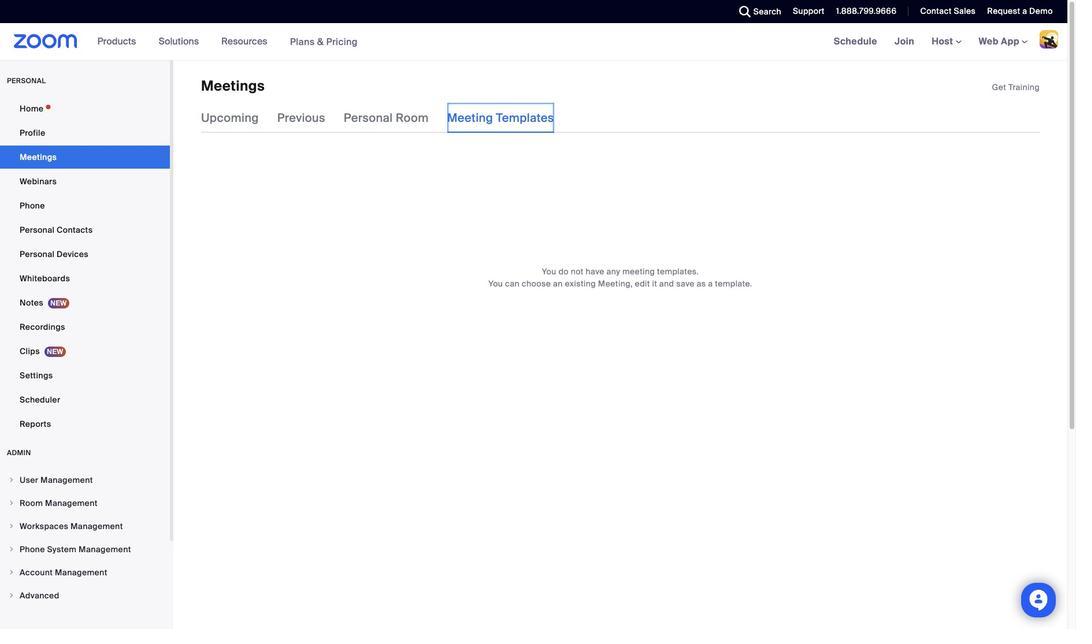 Task type: vqa. For each thing, say whether or not it's contained in the screenshot.
Decrease Indent icon
no



Task type: describe. For each thing, give the bounding box(es) containing it.
schedule link
[[825, 23, 886, 60]]

get
[[992, 82, 1007, 92]]

plans & pricing
[[290, 36, 358, 48]]

home
[[20, 103, 44, 114]]

templates.
[[657, 267, 699, 277]]

user management menu item
[[0, 469, 170, 491]]

account
[[20, 568, 53, 578]]

you do not have any meeting templates. you can choose an existing meeting, edit it and save as a template.
[[489, 267, 753, 289]]

clips link
[[0, 340, 170, 363]]

recordings link
[[0, 316, 170, 339]]

request a demo
[[988, 6, 1053, 16]]

account management
[[20, 568, 107, 578]]

room inside tabs of meeting tab list
[[396, 111, 429, 126]]

products
[[97, 35, 136, 47]]

0 horizontal spatial you
[[489, 279, 503, 289]]

meetings link
[[0, 146, 170, 169]]

right image for workspaces
[[8, 523, 15, 530]]

schedule
[[834, 35, 878, 47]]

and
[[660, 279, 674, 289]]

support
[[793, 6, 825, 16]]

search button
[[731, 0, 785, 23]]

product information navigation
[[89, 23, 366, 61]]

request
[[988, 6, 1021, 16]]

training
[[1009, 82, 1040, 92]]

plans
[[290, 36, 315, 48]]

resources
[[221, 35, 267, 47]]

clips
[[20, 346, 40, 357]]

personal menu menu
[[0, 97, 170, 437]]

web app
[[979, 35, 1020, 47]]

as
[[697, 279, 706, 289]]

previous
[[277, 111, 325, 126]]

any
[[607, 267, 620, 277]]

room management menu item
[[0, 493, 170, 515]]

zoom logo image
[[14, 34, 77, 49]]

user management
[[20, 475, 93, 486]]

notes
[[20, 298, 43, 308]]

contact sales
[[921, 6, 976, 16]]

profile picture image
[[1040, 30, 1059, 49]]

webinars link
[[0, 170, 170, 193]]

app
[[1001, 35, 1020, 47]]

phone for phone system management
[[20, 545, 45, 555]]

management for workspaces management
[[71, 521, 123, 532]]

workspaces management
[[20, 521, 123, 532]]

meeting
[[623, 267, 655, 277]]

advanced menu item
[[0, 585, 170, 607]]

whiteboards link
[[0, 267, 170, 290]]

get training link
[[992, 82, 1040, 92]]

profile
[[20, 128, 45, 138]]

join link
[[886, 23, 923, 60]]

&
[[317, 36, 324, 48]]

room management
[[20, 498, 98, 509]]

sales
[[954, 6, 976, 16]]

meeting templates
[[447, 111, 554, 126]]

contact
[[921, 6, 952, 16]]

home link
[[0, 97, 170, 120]]

0 vertical spatial you
[[542, 267, 557, 277]]

personal
[[7, 76, 46, 86]]

phone system management
[[20, 545, 131, 555]]

solutions button
[[159, 23, 204, 60]]

management for account management
[[55, 568, 107, 578]]

edit
[[635, 279, 650, 289]]

tabs of meeting tab list
[[201, 103, 573, 133]]

web app button
[[979, 35, 1028, 47]]

join
[[895, 35, 915, 47]]

reports link
[[0, 413, 170, 436]]

upcoming
[[201, 111, 259, 126]]

personal for personal room
[[344, 111, 393, 126]]

a inside you do not have any meeting templates. you can choose an existing meeting, edit it and save as a template.
[[708, 279, 713, 289]]

right image for room management
[[8, 500, 15, 507]]

scheduler link
[[0, 388, 170, 412]]

right image for account
[[8, 569, 15, 576]]



Task type: locate. For each thing, give the bounding box(es) containing it.
not
[[571, 267, 584, 277]]

host button
[[932, 35, 962, 47]]

right image left room management
[[8, 500, 15, 507]]

right image
[[8, 477, 15, 484], [8, 500, 15, 507], [8, 546, 15, 553]]

host
[[932, 35, 956, 47]]

it
[[652, 279, 657, 289]]

personal for personal contacts
[[20, 225, 55, 235]]

management for user management
[[40, 475, 93, 486]]

have
[[586, 267, 605, 277]]

templates
[[496, 111, 554, 126]]

management up account management menu item
[[79, 545, 131, 555]]

management for room management
[[45, 498, 98, 509]]

banner containing products
[[0, 23, 1068, 61]]

right image left the account
[[8, 569, 15, 576]]

advanced
[[20, 591, 59, 601]]

1 phone from the top
[[20, 201, 45, 211]]

1 vertical spatial right image
[[8, 569, 15, 576]]

0 horizontal spatial a
[[708, 279, 713, 289]]

meeting,
[[598, 279, 633, 289]]

right image
[[8, 523, 15, 530], [8, 569, 15, 576], [8, 593, 15, 600]]

1 horizontal spatial you
[[542, 267, 557, 277]]

0 vertical spatial room
[[396, 111, 429, 126]]

0 vertical spatial right image
[[8, 523, 15, 530]]

0 vertical spatial phone
[[20, 201, 45, 211]]

web
[[979, 35, 999, 47]]

phone inside menu item
[[20, 545, 45, 555]]

room
[[396, 111, 429, 126], [20, 498, 43, 509]]

right image for user management
[[8, 477, 15, 484]]

meetings navigation
[[825, 23, 1068, 61]]

phone
[[20, 201, 45, 211], [20, 545, 45, 555]]

personal inside tabs of meeting tab list
[[344, 111, 393, 126]]

2 right image from the top
[[8, 500, 15, 507]]

0 vertical spatial meetings
[[201, 77, 265, 95]]

request a demo link
[[979, 0, 1068, 23], [988, 6, 1053, 16]]

1 horizontal spatial room
[[396, 111, 429, 126]]

right image left workspaces
[[8, 523, 15, 530]]

recordings
[[20, 322, 65, 332]]

account management menu item
[[0, 562, 170, 584]]

1 vertical spatial meetings
[[20, 152, 57, 162]]

3 right image from the top
[[8, 593, 15, 600]]

scheduler
[[20, 395, 60, 405]]

2 vertical spatial right image
[[8, 546, 15, 553]]

phone up the account
[[20, 545, 45, 555]]

1 right image from the top
[[8, 523, 15, 530]]

right image inside room management menu item
[[8, 500, 15, 507]]

you left do
[[542, 267, 557, 277]]

save
[[677, 279, 695, 289]]

profile link
[[0, 121, 170, 145]]

management up phone system management menu item on the left bottom of the page
[[71, 521, 123, 532]]

right image left advanced
[[8, 593, 15, 600]]

whiteboards
[[20, 273, 70, 284]]

management up room management
[[40, 475, 93, 486]]

0 horizontal spatial meetings
[[20, 152, 57, 162]]

1 vertical spatial phone
[[20, 545, 45, 555]]

right image inside 'advanced' menu item
[[8, 593, 15, 600]]

2 vertical spatial right image
[[8, 593, 15, 600]]

user
[[20, 475, 38, 486]]

support link
[[785, 0, 828, 23], [793, 6, 825, 16]]

1 vertical spatial right image
[[8, 500, 15, 507]]

phone link
[[0, 194, 170, 217]]

management
[[40, 475, 93, 486], [45, 498, 98, 509], [71, 521, 123, 532], [79, 545, 131, 555], [55, 568, 107, 578]]

personal contacts
[[20, 225, 93, 235]]

banner
[[0, 23, 1068, 61]]

notes link
[[0, 291, 170, 314]]

system
[[47, 545, 77, 555]]

1.888.799.9666 button
[[828, 0, 900, 23], [836, 6, 897, 16]]

phone inside personal menu menu
[[20, 201, 45, 211]]

meeting
[[447, 111, 493, 126]]

2 right image from the top
[[8, 569, 15, 576]]

choose
[[522, 279, 551, 289]]

personal devices link
[[0, 243, 170, 266]]

1.888.799.9666
[[836, 6, 897, 16]]

personal contacts link
[[0, 219, 170, 242]]

solutions
[[159, 35, 199, 47]]

room inside menu item
[[20, 498, 43, 509]]

1 right image from the top
[[8, 477, 15, 484]]

management up 'advanced' menu item
[[55, 568, 107, 578]]

plans & pricing link
[[290, 36, 358, 48], [290, 36, 358, 48]]

personal
[[344, 111, 393, 126], [20, 225, 55, 235], [20, 249, 55, 260]]

1 vertical spatial you
[[489, 279, 503, 289]]

phone system management menu item
[[0, 539, 170, 561]]

a
[[1023, 6, 1028, 16], [708, 279, 713, 289]]

demo
[[1030, 6, 1053, 16]]

right image inside account management menu item
[[8, 569, 15, 576]]

template.
[[715, 279, 753, 289]]

meetings
[[201, 77, 265, 95], [20, 152, 57, 162]]

settings link
[[0, 364, 170, 387]]

1 vertical spatial a
[[708, 279, 713, 289]]

get training
[[992, 82, 1040, 92]]

right image left user
[[8, 477, 15, 484]]

0 vertical spatial personal
[[344, 111, 393, 126]]

right image for phone system management
[[8, 546, 15, 553]]

you left can
[[489, 279, 503, 289]]

settings
[[20, 371, 53, 381]]

0 vertical spatial a
[[1023, 6, 1028, 16]]

management up workspaces management
[[45, 498, 98, 509]]

1 vertical spatial personal
[[20, 225, 55, 235]]

phone for phone
[[20, 201, 45, 211]]

phone down webinars
[[20, 201, 45, 211]]

do
[[559, 267, 569, 277]]

1 vertical spatial room
[[20, 498, 43, 509]]

0 vertical spatial right image
[[8, 477, 15, 484]]

2 vertical spatial personal
[[20, 249, 55, 260]]

admin menu menu
[[0, 469, 170, 608]]

can
[[505, 279, 520, 289]]

existing
[[565, 279, 596, 289]]

workspaces management menu item
[[0, 516, 170, 538]]

products button
[[97, 23, 141, 60]]

contact sales link
[[912, 0, 979, 23], [921, 6, 976, 16]]

an
[[553, 279, 563, 289]]

2 phone from the top
[[20, 545, 45, 555]]

personal room
[[344, 111, 429, 126]]

3 right image from the top
[[8, 546, 15, 553]]

workspaces
[[20, 521, 68, 532]]

a left "demo"
[[1023, 6, 1028, 16]]

contacts
[[57, 225, 93, 235]]

resources button
[[221, 23, 273, 60]]

meetings up webinars
[[20, 152, 57, 162]]

right image inside phone system management menu item
[[8, 546, 15, 553]]

devices
[[57, 249, 88, 260]]

search
[[754, 6, 782, 17]]

personal for personal devices
[[20, 249, 55, 260]]

right image inside user management menu item
[[8, 477, 15, 484]]

meetings inside personal menu menu
[[20, 152, 57, 162]]

right image inside workspaces management menu item
[[8, 523, 15, 530]]

a right as
[[708, 279, 713, 289]]

webinars
[[20, 176, 57, 187]]

pricing
[[326, 36, 358, 48]]

1 horizontal spatial a
[[1023, 6, 1028, 16]]

admin
[[7, 449, 31, 458]]

reports
[[20, 419, 51, 430]]

meetings up the upcoming
[[201, 77, 265, 95]]

0 horizontal spatial room
[[20, 498, 43, 509]]

1 horizontal spatial meetings
[[201, 77, 265, 95]]

personal devices
[[20, 249, 88, 260]]

right image left the system
[[8, 546, 15, 553]]



